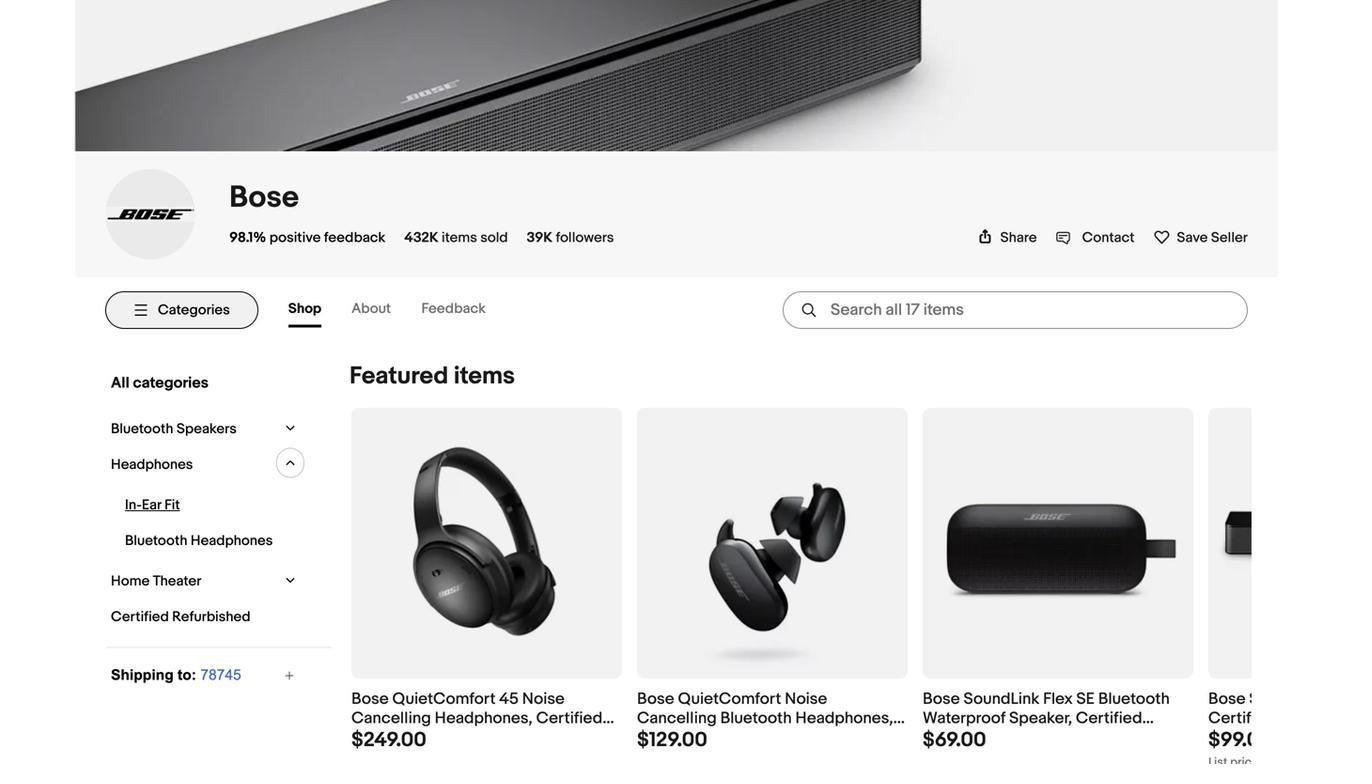 Task type: locate. For each thing, give the bounding box(es) containing it.
cancelling inside bose quietcomfort 45 noise cancelling headphones, certified refurbished
[[352, 709, 431, 729]]

$99.00
[[1209, 728, 1273, 753]]

all
[[111, 374, 130, 392]]

headphones, inside bose quietcomfort 45 noise cancelling headphones, certified refurbished
[[435, 709, 533, 729]]

followers
[[556, 229, 614, 246]]

bose up the $69.00
[[923, 689, 960, 709]]

98.1%
[[229, 229, 266, 246]]

share
[[1001, 229, 1037, 246]]

1 horizontal spatial quietcomfort
[[678, 689, 782, 709]]

quietcomfort for $129.00
[[678, 689, 782, 709]]

2 noise from the left
[[785, 689, 828, 709]]

in-ear fit link
[[120, 492, 291, 518]]

quietcomfort up $129.00
[[678, 689, 782, 709]]

to:
[[178, 667, 196, 683]]

bluetooth
[[111, 421, 173, 438], [125, 532, 188, 549], [1099, 689, 1170, 709], [721, 709, 792, 729]]

bose inside the bose soundlink flex se bluetooth waterproof speaker, certified refurbished
[[923, 689, 960, 709]]

all categories link
[[106, 369, 296, 397]]

1 horizontal spatial cancelling
[[637, 709, 717, 729]]

1 vertical spatial items
[[454, 362, 515, 391]]

headphones up ear in the left bottom of the page
[[111, 456, 193, 473]]

certified
[[111, 609, 169, 626], [536, 709, 603, 729], [1076, 709, 1143, 729], [637, 729, 704, 748]]

quietcomfort
[[392, 689, 496, 709], [678, 689, 782, 709]]

bose for $249.00
[[352, 689, 389, 709]]

432k items sold
[[404, 229, 508, 246]]

2 headphones, from the left
[[796, 709, 894, 729]]

bose for $69.00
[[923, 689, 960, 709]]

0 horizontal spatial quietcomfort
[[392, 689, 496, 709]]

bose up "$249.00" at the left bottom of the page
[[352, 689, 389, 709]]

save
[[1177, 229, 1208, 246]]

contact link
[[1056, 229, 1135, 246]]

bluetooth down in-ear fit
[[125, 532, 188, 549]]

cancelling
[[352, 709, 431, 729], [637, 709, 717, 729]]

solo
[[1250, 689, 1283, 709]]

2 quietcomfort from the left
[[678, 689, 782, 709]]

in-ear fit
[[125, 497, 180, 514]]

headphones
[[111, 456, 193, 473], [191, 532, 273, 549]]

1 horizontal spatial noise
[[785, 689, 828, 709]]

1 horizontal spatial headphones,
[[796, 709, 894, 729]]

certified inside the bose soundlink flex se bluetooth waterproof speaker, certified refurbished
[[1076, 709, 1143, 729]]

headphones, inside bose quietcomfort noise cancelling bluetooth headphones, certified refurbished
[[796, 709, 894, 729]]

soundbar
[[1286, 689, 1354, 709]]

tab list containing shop
[[288, 293, 516, 328]]

quietcomfort left '45'
[[392, 689, 496, 709]]

about
[[352, 300, 391, 317]]

items
[[442, 229, 477, 246], [454, 362, 515, 391]]

headphones down in-ear fit link
[[191, 532, 273, 549]]

certified refurbished link
[[106, 604, 289, 630]]

soundlink
[[964, 689, 1040, 709]]

1 headphones, from the left
[[435, 709, 533, 729]]

cancelling inside bose quietcomfort noise cancelling bluetooth headphones, certified refurbished
[[637, 709, 717, 729]]

bose image
[[105, 207, 196, 222]]

ear
[[142, 497, 161, 514]]

bose solo soundbar ii home theater, certified refurbished : quick view image
[[1209, 442, 1354, 645]]

bluetooth right se
[[1099, 689, 1170, 709]]

bose up $129.00
[[637, 689, 675, 709]]

headphones,
[[435, 709, 533, 729], [796, 709, 894, 729]]

items left sold
[[442, 229, 477, 246]]

quietcomfort inside bose quietcomfort 45 noise cancelling headphones, certified refurbished
[[392, 689, 496, 709]]

bose quietcomfort 45 noise cancelling headphones, certified refurbished : quick view image
[[352, 442, 622, 645]]

headphones, for $249.00
[[435, 709, 533, 729]]

refurbished
[[172, 609, 251, 626], [352, 729, 441, 748], [707, 729, 797, 748], [923, 729, 1013, 748]]

1 noise from the left
[[522, 689, 565, 709]]

refurbished inside bose quietcomfort 45 noise cancelling headphones, certified refurbished
[[352, 729, 441, 748]]

bluetooth inside bose quietcomfort noise cancelling bluetooth headphones, certified refurbished
[[721, 709, 792, 729]]

quietcomfort for $249.00
[[392, 689, 496, 709]]

speaker,
[[1010, 709, 1073, 729]]

bose quietcomfort 45 noise cancelling headphones, certified refurbished button
[[352, 689, 622, 748]]

bose quietcomfort noise cancelling bluetooth headphones, certified refurbished
[[637, 689, 894, 748]]

noise
[[522, 689, 565, 709], [785, 689, 828, 709]]

items inside tab panel
[[454, 362, 515, 391]]

0 horizontal spatial noise
[[522, 689, 565, 709]]

bluetooth speakers link
[[106, 416, 277, 442]]

shipping
[[111, 667, 174, 683]]

waterproof
[[923, 709, 1006, 729]]

bose inside bose quietcomfort 45 noise cancelling headphones, certified refurbished
[[352, 689, 389, 709]]

$249.00
[[352, 728, 427, 753]]

bluetooth headphones
[[125, 532, 273, 549]]

quietcomfort inside bose quietcomfort noise cancelling bluetooth headphones, certified refurbished
[[678, 689, 782, 709]]

bose left solo
[[1209, 689, 1246, 709]]

2 cancelling from the left
[[637, 709, 717, 729]]

39k followers
[[527, 229, 614, 246]]

all categories
[[111, 374, 209, 392]]

$69.00
[[923, 728, 987, 753]]

bose quietcomfort noise cancelling bluetooth headphones, certified refurbished button
[[637, 689, 908, 748]]

items down 'feedback'
[[454, 362, 515, 391]]

bose inside bose solo soundbar
[[1209, 689, 1246, 709]]

0 vertical spatial items
[[442, 229, 477, 246]]

bose quietcomfort 45 noise cancelling headphones, certified refurbished
[[352, 689, 603, 748]]

featured items
[[350, 362, 515, 391]]

shop
[[288, 300, 322, 317]]

1 cancelling from the left
[[352, 709, 431, 729]]

tab list
[[288, 293, 516, 328]]

speakers
[[177, 421, 237, 438]]

0 vertical spatial headphones
[[111, 456, 193, 473]]

1 vertical spatial headphones
[[191, 532, 273, 549]]

0 horizontal spatial headphones,
[[435, 709, 533, 729]]

1 quietcomfort from the left
[[392, 689, 496, 709]]

categories
[[158, 302, 230, 319]]

bluetooth right $129.00
[[721, 709, 792, 729]]

bose inside bose quietcomfort noise cancelling bluetooth headphones, certified refurbished
[[637, 689, 675, 709]]

fit
[[165, 497, 180, 514]]

noise inside bose quietcomfort 45 noise cancelling headphones, certified refurbished
[[522, 689, 565, 709]]

0 horizontal spatial cancelling
[[352, 709, 431, 729]]

bose
[[229, 179, 299, 216], [352, 689, 389, 709], [637, 689, 675, 709], [923, 689, 960, 709], [1209, 689, 1246, 709]]



Task type: describe. For each thing, give the bounding box(es) containing it.
bose solo soundbar
[[1209, 689, 1354, 729]]

bose up 98.1%
[[229, 179, 299, 216]]

45
[[499, 689, 519, 709]]

save seller button
[[1154, 228, 1248, 246]]

seller
[[1212, 229, 1248, 246]]

featured items tab panel
[[105, 343, 1354, 764]]

refurbished inside bose quietcomfort noise cancelling bluetooth headphones, certified refurbished
[[707, 729, 797, 748]]

432k
[[404, 229, 439, 246]]

categories
[[133, 374, 209, 392]]

headphones link
[[106, 452, 277, 478]]

home
[[111, 573, 150, 590]]

certified inside bose quietcomfort 45 noise cancelling headphones, certified refurbished
[[536, 709, 603, 729]]

shipping to: 78745
[[111, 667, 241, 683]]

bluetooth speakers
[[111, 421, 237, 438]]

bose soundlink flex se bluetooth waterproof speaker, certified refurbished button
[[923, 689, 1194, 748]]

flex
[[1044, 689, 1073, 709]]

refurbished inside the bose soundlink flex se bluetooth waterproof speaker, certified refurbished
[[923, 729, 1013, 748]]

bose for $129.00
[[637, 689, 675, 709]]

bose soundlink flex se bluetooth waterproof speaker, certified refurbished
[[923, 689, 1170, 748]]

contact
[[1083, 229, 1135, 246]]

se
[[1077, 689, 1095, 709]]

in-
[[125, 497, 142, 514]]

78745
[[201, 667, 241, 683]]

$129.00
[[637, 728, 708, 753]]

noise inside bose quietcomfort noise cancelling bluetooth headphones, certified refurbished
[[785, 689, 828, 709]]

home theater link
[[106, 568, 277, 595]]

items for 432k
[[442, 229, 477, 246]]

certified inside bose quietcomfort noise cancelling bluetooth headphones, certified refurbished
[[637, 729, 704, 748]]

98.1% positive feedback
[[229, 229, 386, 246]]

share button
[[978, 229, 1037, 246]]

bluetooth down all categories
[[111, 421, 173, 438]]

bose quietcomfort noise cancelling bluetooth headphones, certified refurbished : quick view image
[[671, 408, 874, 679]]

bluetooth headphones link
[[120, 528, 291, 554]]

bose solo soundbar button
[[1209, 689, 1354, 729]]

feedback
[[422, 300, 486, 317]]

certified refurbished
[[111, 609, 251, 626]]

feedback
[[324, 229, 386, 246]]

home theater
[[111, 573, 201, 590]]

positive
[[270, 229, 321, 246]]

items for featured
[[454, 362, 515, 391]]

sold
[[481, 229, 508, 246]]

bose soundlink flex se bluetooth waterproof speaker, certified refurbished : quick view image
[[923, 442, 1194, 645]]

headphones, for $129.00
[[796, 709, 894, 729]]

Search all 17 items field
[[783, 291, 1248, 329]]

theater
[[153, 573, 201, 590]]

featured
[[350, 362, 449, 391]]

bluetooth inside the bose soundlink flex se bluetooth waterproof speaker, certified refurbished
[[1099, 689, 1170, 709]]

bose link
[[229, 179, 299, 216]]

save seller
[[1177, 229, 1248, 246]]

categories button
[[105, 291, 258, 329]]

39k
[[527, 229, 553, 246]]



Task type: vqa. For each thing, say whether or not it's contained in the screenshot.
78745
yes



